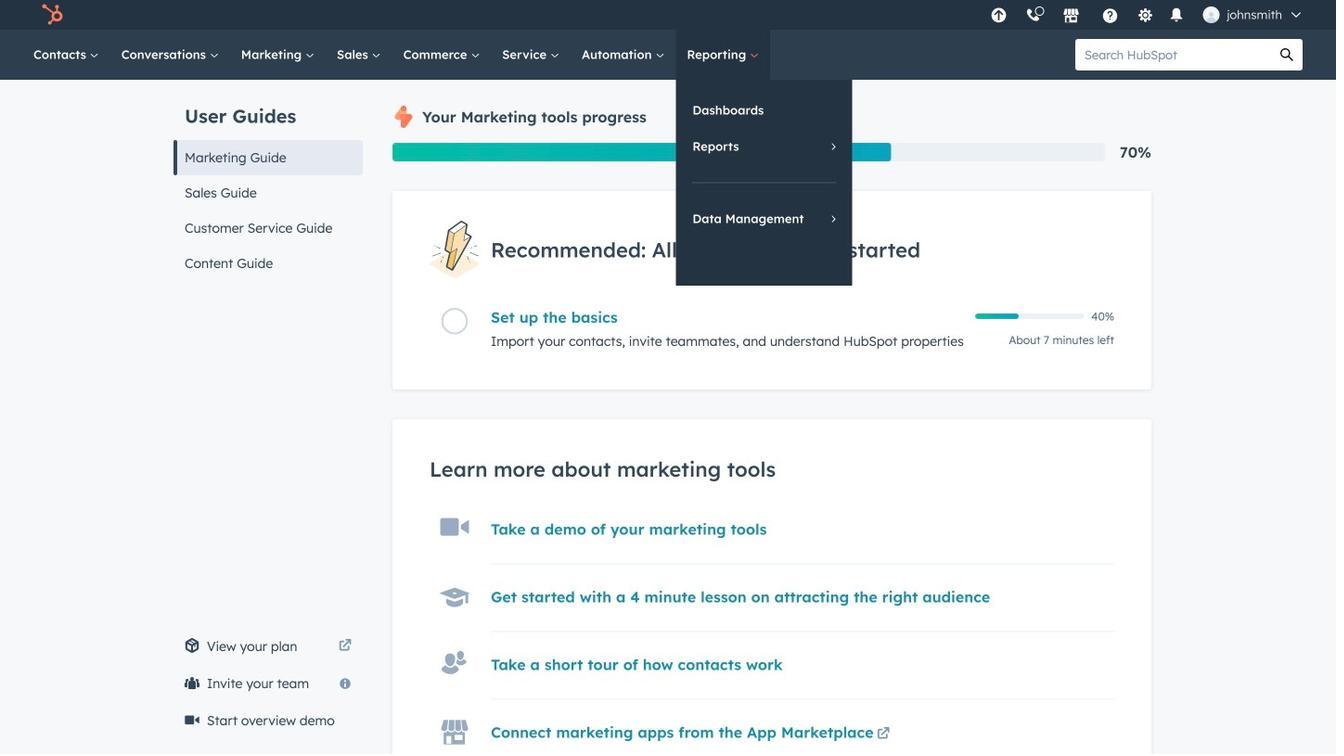 Task type: locate. For each thing, give the bounding box(es) containing it.
menu
[[981, 0, 1314, 30]]

marketplaces image
[[1063, 8, 1079, 25]]

link opens in a new window image
[[339, 636, 352, 658], [339, 640, 352, 653], [877, 724, 890, 746]]

[object object] complete progress bar
[[975, 314, 1019, 319]]

progress bar
[[392, 143, 891, 161]]

link opens in a new window image
[[877, 729, 890, 742]]

Search HubSpot search field
[[1075, 39, 1271, 71]]



Task type: describe. For each thing, give the bounding box(es) containing it.
user guides element
[[174, 80, 363, 281]]

reporting menu
[[676, 80, 852, 286]]

john smith image
[[1203, 6, 1219, 23]]



Task type: vqa. For each thing, say whether or not it's contained in the screenshot.
John Smith IMAGE
yes



